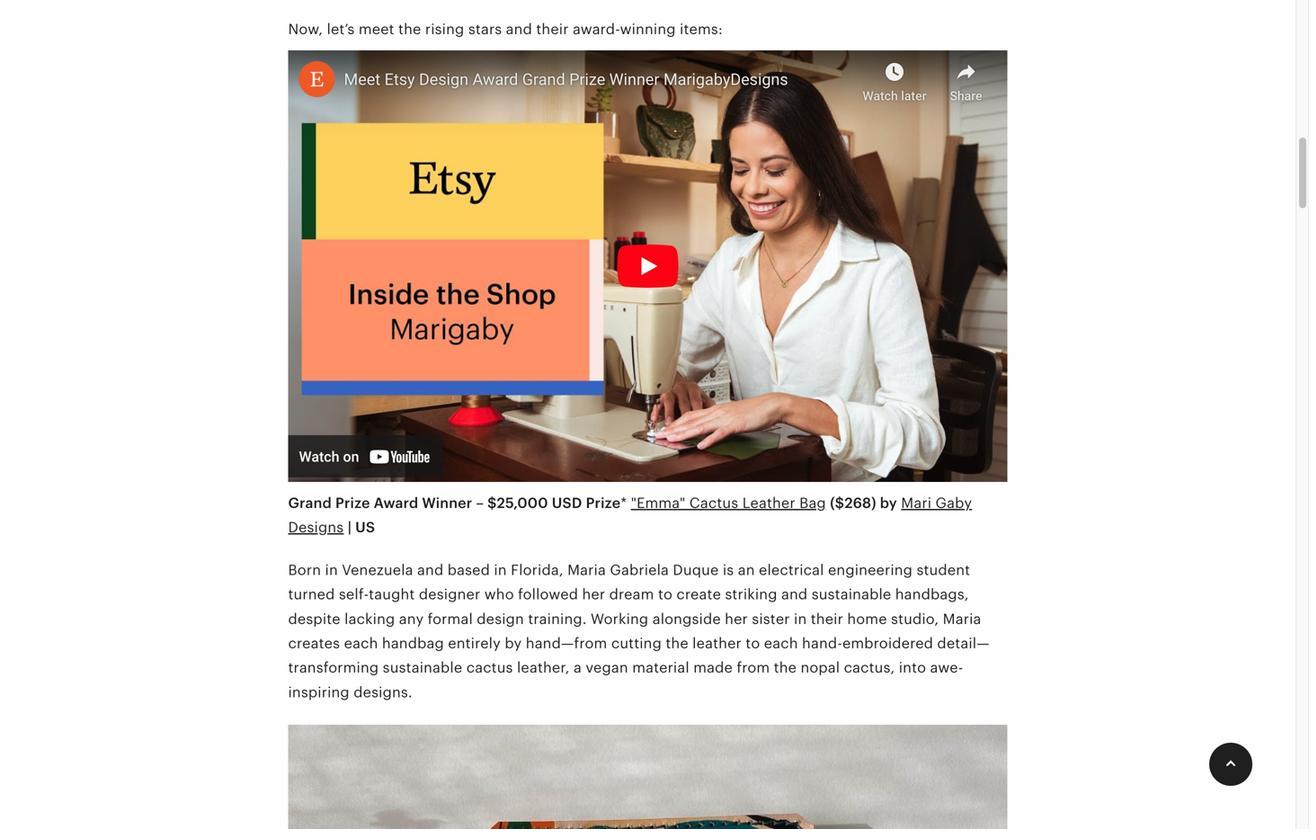 Task type: locate. For each thing, give the bounding box(es) containing it.
0 horizontal spatial their
[[536, 21, 569, 37]]

award-
[[573, 21, 620, 37]]

dream
[[610, 587, 654, 603]]

hand—from
[[526, 635, 608, 652]]

0 horizontal spatial by
[[505, 635, 522, 652]]

the down alongside
[[666, 635, 689, 652]]

1 horizontal spatial their
[[811, 611, 844, 627]]

0 vertical spatial their
[[536, 21, 569, 37]]

1 horizontal spatial to
[[746, 635, 760, 652]]

1 horizontal spatial sustainable
[[812, 587, 892, 603]]

let's
[[327, 21, 355, 37]]

1 prize from the left
[[335, 495, 370, 511]]

each
[[344, 635, 378, 652], [764, 635, 798, 652]]

despite
[[288, 611, 341, 627]]

create
[[677, 587, 721, 603]]

mari
[[902, 495, 932, 511]]

their left the "award-"
[[536, 21, 569, 37]]

the right from
[[774, 660, 797, 676]]

1 vertical spatial maria
[[943, 611, 982, 627]]

their up hand-
[[811, 611, 844, 627]]

her
[[582, 587, 606, 603], [725, 611, 748, 627]]

the right meet
[[399, 21, 421, 37]]

sister
[[752, 611, 790, 627]]

sustainable down handbag
[[383, 660, 463, 676]]

inspiring
[[288, 684, 350, 701]]

0 vertical spatial the
[[399, 21, 421, 37]]

training.
[[528, 611, 587, 627]]

mari gaby designs
[[288, 495, 973, 536]]

0 vertical spatial sustainable
[[812, 587, 892, 603]]

1 horizontal spatial each
[[764, 635, 798, 652]]

a
[[574, 660, 582, 676]]

leather
[[743, 495, 796, 511]]

2 each from the left
[[764, 635, 798, 652]]

prize right usd
[[586, 495, 621, 511]]

|
[[348, 520, 352, 536]]

awe-
[[931, 660, 964, 676]]

in right sister
[[794, 611, 807, 627]]

1 vertical spatial their
[[811, 611, 844, 627]]

born in venezuela and based in florida, maria gabriela duque is an electrical engineering student turned self-taught designer who followed her dream to create striking and sustainable handbags, despite lacking any formal design training. working alongside her sister in their home studio, maria creates each handbag entirely by hand—from cutting the leather to each hand-embroidered detail— transforming sustainable cactus leather, a vegan material made from the nopal cactus, into awe- inspiring designs.
[[288, 562, 990, 701]]

and down the electrical
[[782, 587, 808, 603]]

her up working
[[582, 587, 606, 603]]

prize
[[335, 495, 370, 511], [586, 495, 621, 511]]

0 horizontal spatial prize
[[335, 495, 370, 511]]

0 horizontal spatial sustainable
[[383, 660, 463, 676]]

1 vertical spatial by
[[505, 635, 522, 652]]

award
[[374, 495, 419, 511]]

1 horizontal spatial and
[[506, 21, 532, 37]]

to up from
[[746, 635, 760, 652]]

0 vertical spatial her
[[582, 587, 606, 603]]

by left mari
[[880, 495, 898, 511]]

any
[[399, 611, 424, 627]]

winning
[[620, 21, 676, 37]]

1 horizontal spatial maria
[[943, 611, 982, 627]]

in up who
[[494, 562, 507, 578]]

their
[[536, 21, 569, 37], [811, 611, 844, 627]]

by
[[880, 495, 898, 511], [505, 635, 522, 652]]

sustainable
[[812, 587, 892, 603], [383, 660, 463, 676]]

entirely
[[448, 635, 501, 652]]

and up designer
[[417, 562, 444, 578]]

cutting
[[612, 635, 662, 652]]

meet
[[359, 21, 395, 37]]

2 horizontal spatial and
[[782, 587, 808, 603]]

her down striking
[[725, 611, 748, 627]]

self-
[[339, 587, 369, 603]]

creates
[[288, 635, 340, 652]]

prize up |
[[335, 495, 370, 511]]

maria up detail—
[[943, 611, 982, 627]]

winner
[[422, 495, 473, 511]]

1 vertical spatial and
[[417, 562, 444, 578]]

studio,
[[891, 611, 939, 627]]

2 horizontal spatial the
[[774, 660, 797, 676]]

to up alongside
[[658, 587, 673, 603]]

grand
[[288, 495, 332, 511]]

grand prize award winner – $25,000 usd prize * "emma" cactus leather bag ($268) by
[[288, 495, 898, 511]]

2 vertical spatial the
[[774, 660, 797, 676]]

sustainable up home
[[812, 587, 892, 603]]

maria
[[568, 562, 606, 578], [943, 611, 982, 627]]

1 vertical spatial the
[[666, 635, 689, 652]]

maria up followed
[[568, 562, 606, 578]]

taught
[[369, 587, 415, 603]]

2 horizontal spatial in
[[794, 611, 807, 627]]

born
[[288, 562, 321, 578]]

1 horizontal spatial prize
[[586, 495, 621, 511]]

the
[[399, 21, 421, 37], [666, 635, 689, 652], [774, 660, 797, 676]]

1 vertical spatial sustainable
[[383, 660, 463, 676]]

"emma" cactus leather bag link
[[631, 495, 826, 511]]

1 horizontal spatial her
[[725, 611, 748, 627]]

stars
[[468, 21, 502, 37]]

0 horizontal spatial maria
[[568, 562, 606, 578]]

0 horizontal spatial and
[[417, 562, 444, 578]]

$25,000
[[488, 495, 548, 511]]

designs
[[288, 520, 344, 536]]

0 vertical spatial and
[[506, 21, 532, 37]]

and
[[506, 21, 532, 37], [417, 562, 444, 578], [782, 587, 808, 603]]

2 vertical spatial and
[[782, 587, 808, 603]]

1 horizontal spatial the
[[666, 635, 689, 652]]

0 horizontal spatial each
[[344, 635, 378, 652]]

each down sister
[[764, 635, 798, 652]]

in right born
[[325, 562, 338, 578]]

by down design
[[505, 635, 522, 652]]

venezuela
[[342, 562, 413, 578]]

to
[[658, 587, 673, 603], [746, 635, 760, 652]]

by inside born in venezuela and based in florida, maria gabriela duque is an electrical engineering student turned self-taught designer who followed her dream to create striking and sustainable handbags, despite lacking any formal design training. working alongside her sister in their home studio, maria creates each handbag entirely by hand—from cutting the leather to each hand-embroidered detail— transforming sustainable cactus leather, a vegan material made from the nopal cactus, into awe- inspiring designs.
[[505, 635, 522, 652]]

0 vertical spatial by
[[880, 495, 898, 511]]

0 vertical spatial to
[[658, 587, 673, 603]]

2 prize from the left
[[586, 495, 621, 511]]

now, let's meet the rising stars and their award-winning items:
[[288, 21, 723, 37]]

an
[[738, 562, 755, 578]]

rising
[[425, 21, 465, 37]]

cactus
[[690, 495, 739, 511]]

1 vertical spatial her
[[725, 611, 748, 627]]

each down lacking
[[344, 635, 378, 652]]

in
[[325, 562, 338, 578], [494, 562, 507, 578], [794, 611, 807, 627]]

*
[[621, 495, 627, 511]]

1 vertical spatial to
[[746, 635, 760, 652]]

0 horizontal spatial the
[[399, 21, 421, 37]]

leather
[[693, 635, 742, 652]]

0 horizontal spatial her
[[582, 587, 606, 603]]

and right stars
[[506, 21, 532, 37]]



Task type: vqa. For each thing, say whether or not it's contained in the screenshot.
"40.90"
no



Task type: describe. For each thing, give the bounding box(es) containing it.
handbag
[[382, 635, 444, 652]]

alongside
[[653, 611, 721, 627]]

usd
[[552, 495, 582, 511]]

design
[[477, 611, 524, 627]]

leather,
[[517, 660, 570, 676]]

their inside born in venezuela and based in florida, maria gabriela duque is an electrical engineering student turned self-taught designer who followed her dream to create striking and sustainable handbags, despite lacking any formal design training. working alongside her sister in their home studio, maria creates each handbag entirely by hand—from cutting the leather to each hand-embroidered detail— transforming sustainable cactus leather, a vegan material made from the nopal cactus, into awe- inspiring designs.
[[811, 611, 844, 627]]

nopal
[[801, 660, 840, 676]]

1 horizontal spatial in
[[494, 562, 507, 578]]

| us
[[348, 520, 375, 536]]

detail—
[[938, 635, 990, 652]]

1 each from the left
[[344, 635, 378, 652]]

working
[[591, 611, 649, 627]]

designer
[[419, 587, 481, 603]]

home
[[848, 611, 888, 627]]

florida,
[[511, 562, 564, 578]]

material
[[633, 660, 690, 676]]

cactus,
[[844, 660, 895, 676]]

gaby
[[936, 495, 973, 511]]

lacking
[[345, 611, 395, 627]]

duque
[[673, 562, 719, 578]]

handbags,
[[896, 587, 969, 603]]

"emma"
[[631, 495, 686, 511]]

0 horizontal spatial in
[[325, 562, 338, 578]]

0 horizontal spatial to
[[658, 587, 673, 603]]

cactus
[[467, 660, 513, 676]]

us
[[355, 520, 375, 536]]

mari gaby designs link
[[288, 495, 973, 536]]

is
[[723, 562, 734, 578]]

based
[[448, 562, 490, 578]]

from
[[737, 660, 770, 676]]

designs.
[[354, 684, 413, 701]]

student
[[917, 562, 971, 578]]

into
[[899, 660, 927, 676]]

embroidered
[[843, 635, 934, 652]]

0 vertical spatial maria
[[568, 562, 606, 578]]

formal
[[428, 611, 473, 627]]

now,
[[288, 21, 323, 37]]

items:
[[680, 21, 723, 37]]

followed
[[518, 587, 578, 603]]

hand-
[[802, 635, 843, 652]]

who
[[485, 587, 514, 603]]

transforming
[[288, 660, 379, 676]]

striking
[[725, 587, 778, 603]]

gabriela
[[610, 562, 669, 578]]

engineering
[[828, 562, 913, 578]]

bag
[[800, 495, 826, 511]]

turned
[[288, 587, 335, 603]]

–
[[476, 495, 484, 511]]

vegan
[[586, 660, 629, 676]]

electrical
[[759, 562, 824, 578]]

1 horizontal spatial by
[[880, 495, 898, 511]]

($268)
[[830, 495, 877, 511]]

made
[[694, 660, 733, 676]]



